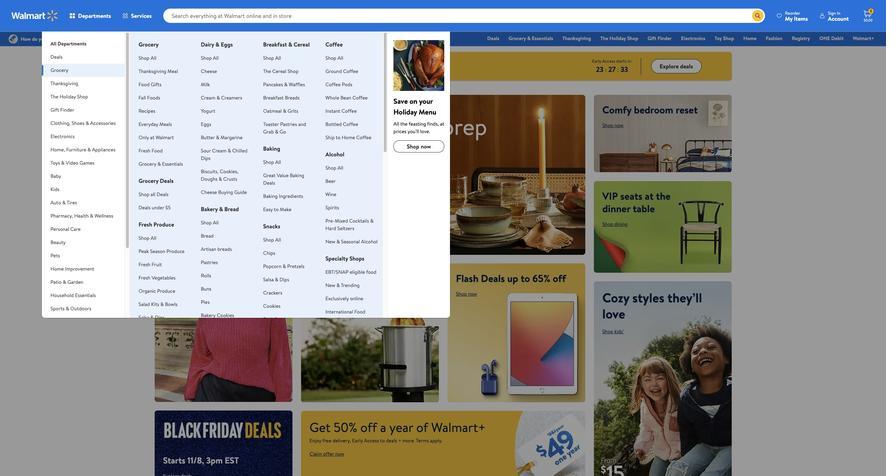 Task type: vqa. For each thing, say whether or not it's contained in the screenshot.
gift cards link
no



Task type: describe. For each thing, give the bounding box(es) containing it.
shop now link for thanksgiving
[[309, 150, 342, 161]]

& right the shoes
[[86, 120, 89, 127]]

& right the butter
[[216, 134, 219, 141]]

thanksgiving for thanksgiving link
[[562, 35, 591, 42]]

1 horizontal spatial grocery & essentials link
[[505, 34, 556, 42]]

office & school supplies
[[50, 318, 104, 325]]

artisan
[[201, 246, 216, 253]]

deals under $5 link
[[139, 204, 171, 211]]

0 $0.00
[[864, 8, 873, 23]]

coffee up the first?
[[325, 40, 343, 48]]

in:
[[628, 58, 632, 64]]

shop inside dropdown button
[[77, 93, 88, 100]]

coffee down ground
[[325, 81, 341, 88]]

now right offer
[[335, 450, 344, 457]]

food for fresh food
[[152, 147, 163, 154]]

wine
[[325, 191, 336, 198]]

Search search field
[[163, 9, 765, 23]]

at right "only"
[[150, 134, 154, 141]]

food gifts
[[139, 81, 161, 88]]

appliances
[[92, 146, 115, 153]]

to for want
[[250, 59, 258, 71]]

1 : from the left
[[605, 65, 607, 73]]

outdoors
[[70, 305, 91, 312]]

beer
[[325, 178, 336, 185]]

styles
[[632, 289, 664, 307]]

get
[[309, 418, 331, 436]]

year
[[389, 418, 413, 436]]

& inside 'dropdown button'
[[66, 305, 69, 312]]

pharmacy,
[[50, 212, 73, 219]]

1 vertical spatial salsa
[[139, 314, 149, 321]]

50% inside get 50% off a year of walmart+ enjoy free delivery, early access to deals + more. terms apply.
[[334, 418, 357, 436]]

1 horizontal spatial salsa
[[263, 276, 274, 283]]

whole bean coffee link
[[325, 94, 368, 101]]

shop all link for bakery & bread
[[201, 219, 219, 226]]

instant coffee link
[[325, 107, 357, 115]]

the holiday shop for the holiday shop dropdown button
[[50, 93, 88, 100]]

ebt/snap
[[325, 268, 348, 276]]

pastries inside toaster pastries and grab & go
[[280, 121, 297, 128]]

health
[[74, 212, 89, 219]]

shop all link for alcohol
[[325, 164, 343, 171]]

& left seasonal
[[337, 238, 340, 245]]

home improvement
[[50, 265, 94, 272]]

you'll
[[408, 128, 419, 135]]

organic
[[139, 287, 156, 295]]

of
[[416, 418, 428, 436]]

thanksgiving prep
[[309, 111, 487, 142]]

supplies
[[86, 318, 104, 325]]

fresh for fresh vegetables
[[139, 274, 150, 281]]

thanksgiving for thanksgiving dropdown button on the left of page
[[50, 80, 78, 87]]

2 : from the left
[[617, 65, 619, 73]]

1 vertical spatial cookies
[[217, 312, 234, 319]]

registry
[[792, 35, 810, 42]]

everyday meals
[[139, 121, 172, 128]]

new & trending
[[325, 282, 360, 289]]

fry up a feast
[[309, 271, 368, 285]]

butter
[[201, 134, 215, 141]]

& right furniture
[[87, 146, 91, 153]]

the cereal shop
[[263, 68, 299, 75]]

sour
[[201, 147, 211, 154]]

toys
[[50, 159, 60, 166]]

shop all link for baking
[[263, 159, 281, 166]]

biscuits, cookies, doughs & crusts
[[201, 168, 238, 183]]

& left the creamers
[[217, 94, 220, 101]]

0 horizontal spatial walmart+
[[365, 59, 401, 71]]

all inside save on your holiday menu all the feasting finds, at prices you'll love.
[[393, 120, 399, 127]]

account
[[828, 14, 849, 22]]

the for the holiday shop dropdown button
[[50, 93, 58, 100]]

save
[[393, 96, 408, 106]]

bakery cookies link
[[201, 312, 234, 319]]

breakfast for breakfast breads
[[263, 94, 284, 101]]

finds,
[[427, 120, 439, 127]]

seasonal
[[341, 238, 360, 245]]

coffee down the "bottled coffee" link
[[356, 134, 371, 141]]

bowls
[[165, 301, 178, 308]]

shop now link for flash
[[456, 290, 477, 297]]

& right 'health' on the left top of the page
[[90, 212, 93, 219]]

the inside vip seats at the dinner table
[[656, 189, 671, 203]]

grocery up all
[[139, 177, 159, 185]]

& left grits
[[283, 107, 286, 115]]

baby button
[[42, 170, 125, 183]]

new & seasonal alcohol
[[325, 238, 378, 245]]

buns
[[201, 285, 211, 292]]

baking for baking ingredients
[[263, 193, 278, 200]]

make
[[280, 206, 291, 213]]

walmart image
[[11, 10, 58, 21]]

claim
[[309, 450, 322, 457]]

1 horizontal spatial essentials
[[162, 160, 183, 168]]

shop all for breakfast & cereal
[[263, 54, 281, 62]]

0 horizontal spatial dips
[[155, 314, 165, 321]]

baking for baking
[[263, 145, 280, 153]]

everyday
[[139, 121, 158, 128]]

& inside pre-mixed cocktails & hard seltzers
[[370, 217, 374, 224]]

search icon image
[[755, 13, 761, 19]]

food for international food
[[354, 308, 365, 315]]

home,
[[50, 146, 65, 153]]

the for the holiday shop link
[[600, 35, 608, 42]]

shop now down you'll
[[407, 142, 431, 150]]

2 horizontal spatial dips
[[280, 276, 289, 283]]

services button
[[117, 7, 157, 24]]

& down fresh food 'link'
[[157, 160, 161, 168]]

2 up from the left
[[507, 271, 518, 285]]

shop kids'
[[602, 328, 624, 335]]

& inside toaster pastries and grab & go
[[275, 128, 278, 135]]

2 horizontal spatial walmart+
[[853, 35, 874, 42]]

& left "tires"
[[62, 199, 66, 206]]

free
[[322, 437, 331, 444]]

1 vertical spatial departments
[[58, 40, 86, 47]]

& right toys
[[61, 159, 64, 166]]

shop all for coffee
[[325, 54, 343, 62]]

grocery & essentials for left the grocery & essentials link
[[139, 160, 183, 168]]

games
[[80, 159, 94, 166]]

dinner
[[602, 201, 630, 215]]

coffee up pods
[[343, 68, 358, 75]]

thanksgiving button
[[42, 77, 125, 90]]

early inside get 50% off a year of walmart+ enjoy free delivery, early access to deals + more. terms apply.
[[352, 437, 363, 444]]

& up black
[[288, 40, 292, 48]]

& left trending
[[337, 282, 340, 289]]

deals link
[[484, 34, 502, 42]]

grocery up thanksgiving meal
[[139, 40, 159, 48]]

claim offer now link
[[309, 450, 344, 457]]

shop all for dairy & eggs
[[201, 54, 219, 62]]

household essentials button
[[42, 289, 125, 302]]

1 horizontal spatial cereal
[[294, 40, 310, 48]]

1 horizontal spatial salsa & dips link
[[263, 276, 289, 283]]

butter & margarine
[[201, 134, 243, 141]]

home for home
[[743, 35, 757, 42]]

0 vertical spatial eggs
[[221, 40, 233, 48]]

women's
[[175, 242, 194, 249]]

shop now link for your
[[163, 134, 184, 141]]

coffee down whole bean coffee
[[342, 107, 357, 115]]

clothing, shoes & accessories
[[50, 120, 116, 127]]

0 vertical spatial snacks
[[263, 222, 280, 230]]

claim offer now
[[309, 450, 344, 457]]

departments inside dropdown button
[[78, 12, 111, 20]]

pancakes
[[263, 81, 283, 88]]

baking inside great value baking deals
[[290, 172, 304, 179]]

1 vertical spatial snacks
[[275, 316, 289, 323]]

pretzels
[[287, 263, 304, 270]]

0 horizontal spatial salsa & dips link
[[139, 314, 165, 321]]

explore deals button
[[651, 59, 701, 73]]

1 horizontal spatial home
[[342, 134, 355, 141]]

shop all link for breakfast & cereal
[[263, 54, 281, 62]]

easy
[[263, 206, 273, 213]]

shop all for fresh produce
[[139, 234, 156, 242]]

shop now link for fry
[[309, 290, 331, 297]]

2 horizontal spatial essentials
[[532, 35, 553, 42]]

the inside save on your holiday menu all the feasting finds, at prices you'll love.
[[400, 120, 408, 127]]

grocery right deals link
[[509, 35, 526, 42]]

shop now for fry
[[309, 290, 331, 297]]

to inside get 50% off a year of walmart+ enjoy free delivery, early access to deals + more. terms apply.
[[380, 437, 385, 444]]

0 horizontal spatial food
[[139, 81, 150, 88]]

1 vertical spatial cereal
[[272, 68, 286, 75]]

gift finder for the gift finder dropdown button
[[50, 106, 74, 113]]

milk link
[[201, 81, 210, 88]]

now down the love.
[[421, 142, 431, 150]]

+
[[398, 437, 401, 444]]

all for fresh produce
[[151, 234, 156, 242]]

0 vertical spatial alcohol
[[325, 150, 344, 158]]

explore deals
[[660, 62, 693, 70]]

great value baking deals
[[263, 172, 304, 187]]

early inside early access starts in: 23 : 27 : 33
[[592, 58, 601, 64]]

buns link
[[201, 285, 211, 292]]

shop all link for snacks
[[263, 236, 281, 243]]

items
[[794, 14, 808, 22]]

organic produce
[[139, 287, 175, 295]]

your whole feast for less
[[163, 103, 235, 129]]

produce for organic produce
[[157, 287, 175, 295]]

shop women's
[[163, 242, 194, 249]]

at left off!
[[403, 59, 410, 71]]

pies
[[201, 299, 210, 306]]

oatmeal
[[263, 107, 282, 115]]

1 horizontal spatial 50%
[[412, 59, 428, 71]]

all for breakfast & cereal
[[275, 54, 281, 62]]

all for grocery
[[151, 54, 156, 62]]

grits
[[288, 107, 298, 115]]

pre-
[[325, 217, 335, 224]]

shop all for snacks
[[263, 236, 281, 243]]

access inside get 50% off a year of walmart+ enjoy free delivery, early access to deals + more. terms apply.
[[364, 437, 379, 444]]

& right dairy
[[215, 40, 219, 48]]

all for baking
[[275, 159, 281, 166]]

salsa & dips for left salsa & dips link
[[139, 314, 165, 321]]

all departments link
[[42, 32, 125, 50]]

bakery cookies
[[201, 312, 234, 319]]

cream inside sour cream & chilled dips
[[212, 147, 226, 154]]

breakfast breads link
[[263, 94, 300, 101]]

ship
[[325, 134, 335, 141]]

0 horizontal spatial eggs
[[201, 121, 211, 128]]

shop kids' link
[[602, 328, 624, 335]]

off!
[[430, 59, 444, 71]]

pies link
[[201, 299, 210, 306]]

1 vertical spatial fruit
[[263, 316, 273, 323]]

bottled coffee link
[[325, 121, 358, 128]]

video
[[66, 159, 78, 166]]

baking ingredients
[[263, 193, 303, 200]]

1 horizontal spatial cookies
[[263, 303, 281, 310]]



Task type: locate. For each thing, give the bounding box(es) containing it.
1 horizontal spatial access
[[602, 58, 615, 64]]

foods
[[147, 94, 160, 101]]

shop all link for fresh produce
[[139, 234, 156, 242]]

dips inside sour cream & chilled dips
[[201, 155, 210, 162]]

2 horizontal spatial holiday
[[609, 35, 626, 42]]

food down only at walmart
[[152, 147, 163, 154]]

dairy & eggs
[[201, 40, 233, 48]]

0 horizontal spatial fruit
[[152, 261, 162, 268]]

grocery image
[[393, 40, 444, 91]]

spirits link
[[325, 204, 339, 211]]

0 horizontal spatial grocery & essentials
[[139, 160, 183, 168]]

at inside vip seats at the dinner table
[[645, 189, 654, 203]]

& left the pretzels
[[283, 263, 286, 270]]

ship to home coffee link
[[325, 134, 371, 141]]

finder inside dropdown button
[[60, 106, 74, 113]]

up right fry
[[326, 271, 337, 285]]

all for snacks
[[275, 236, 281, 243]]

1 vertical spatial grocery & essentials
[[139, 160, 183, 168]]

0 vertical spatial the holiday shop
[[600, 35, 638, 42]]

salsa & dips link down kits
[[139, 314, 165, 321]]

a inside get 50% off a year of walmart+ enjoy free delivery, early access to deals + more. terms apply.
[[380, 418, 386, 436]]

shop all up thanksgiving meal
[[139, 54, 156, 62]]

home for home improvement
[[50, 265, 64, 272]]

1 horizontal spatial eggs
[[221, 40, 233, 48]]

exclusively online
[[325, 295, 363, 302]]

now down comfy
[[614, 122, 623, 129]]

2 breakfast from the top
[[263, 94, 284, 101]]

electronics for the electronics dropdown button in the top left of the page
[[50, 133, 75, 140]]

fruit snacks
[[263, 316, 289, 323]]

eligible
[[350, 268, 365, 276]]

1 horizontal spatial feast
[[346, 271, 368, 285]]

all up deals dropdown button
[[50, 40, 56, 47]]

1 vertical spatial cheese
[[201, 189, 217, 196]]

1 horizontal spatial salsa & dips
[[263, 276, 289, 283]]

school
[[70, 318, 85, 325]]

deals inside get 50% off a year of walmart+ enjoy free delivery, early access to deals + more. terms apply.
[[386, 437, 397, 444]]

0 horizontal spatial gift finder
[[50, 106, 74, 113]]

cereal
[[294, 40, 310, 48], [272, 68, 286, 75]]

50% left off!
[[412, 59, 428, 71]]

2 bakery from the top
[[201, 312, 216, 319]]

coffee right bean
[[352, 94, 368, 101]]

shop all link for dairy & eggs
[[201, 54, 219, 62]]

auto & tires
[[50, 199, 77, 206]]

1 horizontal spatial :
[[617, 65, 619, 73]]

garden
[[67, 279, 83, 286]]

1 horizontal spatial deals
[[680, 62, 693, 70]]

the holiday shop inside the holiday shop link
[[600, 35, 638, 42]]

fresh fruit link
[[139, 261, 162, 268]]

holiday inside dropdown button
[[60, 93, 76, 100]]

fresh for fresh produce
[[139, 221, 152, 228]]

chilled
[[232, 147, 247, 154]]

shop now for comfy
[[602, 122, 623, 129]]

walmart+
[[853, 35, 874, 42], [365, 59, 401, 71], [431, 418, 486, 436]]

fruit down cookies link
[[263, 316, 273, 323]]

& right patio
[[63, 279, 66, 286]]

finder up clothing,
[[60, 106, 74, 113]]

1 vertical spatial feast
[[346, 271, 368, 285]]

gift finder inside gift finder link
[[648, 35, 672, 42]]

registry link
[[789, 34, 813, 42]]

finder for the gift finder dropdown button
[[60, 106, 74, 113]]

easy to make
[[263, 206, 291, 213]]

shop now down meals
[[163, 134, 184, 141]]

cream right 'sour'
[[212, 147, 226, 154]]

oatmeal & grits link
[[263, 107, 298, 115]]

thanksgiving inside thanksgiving link
[[562, 35, 591, 42]]

grocery inside grocery dropdown button
[[50, 67, 68, 74]]

new down hard
[[325, 238, 335, 245]]

1 vertical spatial cream
[[212, 147, 226, 154]]

they'll
[[667, 289, 702, 307]]

finder for gift finder link
[[658, 35, 672, 42]]

pastries down artisan
[[201, 259, 218, 266]]

2 vertical spatial the
[[50, 93, 58, 100]]

1 breakfast from the top
[[263, 40, 287, 48]]

0 vertical spatial gift
[[648, 35, 656, 42]]

1 horizontal spatial alcohol
[[361, 238, 378, 245]]

shops
[[349, 255, 364, 262]]

the for the cereal shop link in the left of the page
[[263, 68, 271, 75]]

now for flash
[[468, 290, 477, 297]]

thanksgiving for thanksgiving meal
[[139, 68, 166, 75]]

0 horizontal spatial bread
[[201, 232, 214, 240]]

& down cheese buying guide
[[219, 205, 223, 213]]

essentials inside dropdown button
[[75, 292, 96, 299]]

waffles
[[289, 81, 305, 88]]

0 horizontal spatial the
[[400, 120, 408, 127]]

beauty
[[50, 239, 66, 246]]

deals inside button
[[680, 62, 693, 70]]

recipes
[[139, 107, 155, 115]]

grocery & essentials for rightmost the grocery & essentials link
[[509, 35, 553, 42]]

0
[[870, 8, 872, 14]]

shop all link up cheese link on the left of page
[[201, 54, 219, 62]]

fresh fruit
[[139, 261, 162, 268]]

0 horizontal spatial salsa & dips
[[139, 314, 165, 321]]

0 horizontal spatial cookies
[[217, 312, 234, 319]]

cheese for cheese buying guide
[[201, 189, 217, 196]]

access up 27
[[602, 58, 615, 64]]

shop all up ground
[[325, 54, 343, 62]]

now down fry
[[322, 290, 331, 297]]

1 vertical spatial gift
[[50, 106, 59, 113]]

2 cheese from the top
[[201, 189, 217, 196]]

food left gifts
[[139, 81, 150, 88]]

0 vertical spatial cheese
[[201, 68, 217, 75]]

electronics inside dropdown button
[[50, 133, 75, 140]]

cookies link
[[263, 303, 281, 310]]

Walmart Site-Wide search field
[[163, 9, 765, 23]]

0 horizontal spatial a
[[339, 271, 344, 285]]

salsa down popcorn
[[263, 276, 274, 283]]

fresh for fresh food
[[139, 147, 150, 154]]

international food
[[325, 308, 365, 315]]

the holiday shop for the holiday shop link
[[600, 35, 638, 42]]

0 vertical spatial cookies
[[263, 303, 281, 310]]

butter & margarine link
[[201, 134, 243, 141]]

one
[[819, 35, 830, 42]]

holiday for the holiday shop link
[[609, 35, 626, 42]]

1 horizontal spatial gift finder
[[648, 35, 672, 42]]

auto & tires button
[[42, 196, 125, 209]]

creamers
[[221, 94, 242, 101]]

1 cheese from the top
[[201, 68, 217, 75]]

to for ship
[[336, 134, 340, 141]]

1 vertical spatial dips
[[280, 276, 289, 283]]

shop all link up thanksgiving meal
[[139, 54, 156, 62]]

2 horizontal spatial food
[[354, 308, 365, 315]]

shop all for baking
[[263, 159, 281, 166]]

holiday down the save on the left top
[[393, 107, 417, 117]]

personal care
[[50, 226, 81, 233]]

fruit up fresh vegetables link at the left
[[152, 261, 162, 268]]

now for your
[[175, 134, 184, 141]]

more.
[[402, 437, 415, 444]]

1 vertical spatial breakfast
[[263, 94, 284, 101]]

shop all up 'chips'
[[263, 236, 281, 243]]

1 fresh from the top
[[139, 147, 150, 154]]

vip
[[602, 189, 618, 203]]

now for comfy
[[614, 122, 623, 129]]

& inside biscuits, cookies, doughs & crusts
[[219, 175, 222, 183]]

dips down 'sour'
[[201, 155, 210, 162]]

cheese down doughs
[[201, 189, 217, 196]]

breads
[[217, 246, 232, 253]]

up left 65%
[[507, 271, 518, 285]]

0 horizontal spatial home
[[50, 265, 64, 272]]

shop now for thanksgiving
[[315, 152, 336, 159]]

shop all up the peak
[[139, 234, 156, 242]]

0 horizontal spatial salsa
[[139, 314, 149, 321]]

holiday inside save on your holiday menu all the feasting finds, at prices you'll love.
[[393, 107, 417, 117]]

1 vertical spatial 50%
[[334, 418, 357, 436]]

gift right the holiday shop link
[[648, 35, 656, 42]]

0 horizontal spatial the holiday shop
[[50, 93, 88, 100]]

at inside save on your holiday menu all the feasting finds, at prices you'll love.
[[440, 120, 444, 127]]

specialty
[[325, 255, 348, 262]]

0 horizontal spatial grocery & essentials link
[[139, 160, 183, 168]]

shoes
[[72, 120, 84, 127]]

2 vertical spatial holiday
[[393, 107, 417, 117]]

2 new from the top
[[325, 282, 335, 289]]

& up crackers
[[275, 276, 278, 283]]

shop all link for coffee
[[325, 54, 343, 62]]

0 vertical spatial a
[[339, 271, 344, 285]]

biscuits,
[[201, 168, 219, 175]]

: right 27
[[617, 65, 619, 73]]

0 vertical spatial bakery
[[201, 205, 218, 213]]

0 horizontal spatial cereal
[[272, 68, 286, 75]]

early right delivery,
[[352, 437, 363, 444]]

1 horizontal spatial pastries
[[280, 121, 297, 128]]

patio & garden
[[50, 279, 83, 286]]

electronics for electronics link
[[681, 35, 705, 42]]

shop now for your
[[163, 134, 184, 141]]

access left +
[[364, 437, 379, 444]]

to right easy
[[274, 206, 279, 213]]

0 vertical spatial cream
[[201, 94, 215, 101]]

1 vertical spatial bakery
[[201, 312, 216, 319]]

shop all for grocery
[[139, 54, 156, 62]]

walmart+ up apply.
[[431, 418, 486, 436]]

sour cream & chilled dips link
[[201, 147, 247, 162]]

margarine
[[221, 134, 243, 141]]

salsa & dips link up crackers
[[263, 276, 289, 283]]

the up prices
[[400, 120, 408, 127]]

accessories
[[90, 120, 116, 127]]

1 new from the top
[[325, 238, 335, 245]]

baking right value
[[290, 172, 304, 179]]

2 horizontal spatial the
[[600, 35, 608, 42]]

gift up clothing,
[[50, 106, 59, 113]]

gift inside dropdown button
[[50, 106, 59, 113]]

starts
[[616, 58, 627, 64]]

fresh down deals under $5 link on the left top of page
[[139, 221, 152, 228]]

1 horizontal spatial holiday
[[393, 107, 417, 117]]

to for easy
[[274, 206, 279, 213]]

1 vertical spatial produce
[[166, 248, 185, 255]]

to left 65%
[[521, 271, 530, 285]]

the holiday shop link
[[597, 34, 641, 42]]

0 horizontal spatial :
[[605, 65, 607, 73]]

all for dairy & eggs
[[213, 54, 219, 62]]

gift for gift finder link
[[648, 35, 656, 42]]

dairy
[[201, 40, 214, 48]]

clothing, shoes & accessories button
[[42, 117, 125, 130]]

great value baking deals link
[[263, 172, 304, 187]]

pancakes & waffles
[[263, 81, 305, 88]]

1 vertical spatial gift finder
[[50, 106, 74, 113]]

0 vertical spatial departments
[[78, 12, 111, 20]]

3 fresh from the top
[[139, 261, 150, 268]]

$5
[[165, 204, 171, 211]]

home down search icon
[[743, 35, 757, 42]]

now down ship
[[327, 152, 336, 159]]

all for bakery & bread
[[213, 219, 219, 226]]

home inside "link"
[[743, 35, 757, 42]]

1 vertical spatial home
[[342, 134, 355, 141]]

walmart plus logo image
[[183, 60, 223, 73]]

gifts
[[151, 81, 161, 88]]

new for new & trending
[[325, 282, 335, 289]]

now for thanksgiving
[[327, 152, 336, 159]]

bakery down pies link
[[201, 312, 216, 319]]

& right sports
[[66, 305, 69, 312]]

get 50% off a year of walmart+ enjoy free delivery, early access to deals + more. terms apply.
[[309, 418, 486, 444]]

office & school supplies button
[[42, 315, 125, 329]]

gift for the gift finder dropdown button
[[50, 106, 59, 113]]

pharmacy, health & wellness button
[[42, 209, 125, 223]]

1 vertical spatial salsa & dips link
[[139, 314, 165, 321]]

breads
[[285, 94, 300, 101]]

salad kits & bowls link
[[139, 301, 178, 308]]

1 horizontal spatial off
[[553, 271, 566, 285]]

personal
[[50, 226, 69, 233]]

1 vertical spatial off
[[360, 418, 377, 436]]

1 horizontal spatial dips
[[201, 155, 210, 162]]

terms
[[416, 437, 429, 444]]

all up value
[[275, 159, 281, 166]]

deals inside dropdown button
[[50, 53, 62, 61]]

home inside dropdown button
[[50, 265, 64, 272]]

1 vertical spatial baking
[[290, 172, 304, 179]]

bakery down cheese buying guide link on the left of the page
[[201, 205, 218, 213]]

& right deals link
[[527, 35, 531, 42]]

shop now for flash
[[456, 290, 477, 297]]

holiday for the holiday shop dropdown button
[[60, 93, 76, 100]]

apply.
[[430, 437, 442, 444]]

breakfast for breakfast & cereal
[[263, 40, 287, 48]]

1 vertical spatial a
[[380, 418, 386, 436]]

services
[[131, 12, 152, 20]]

1 horizontal spatial food
[[152, 147, 163, 154]]

0 vertical spatial fruit
[[152, 261, 162, 268]]

all up the cereal shop at top
[[275, 54, 281, 62]]

love.
[[420, 128, 430, 135]]

1 vertical spatial deals
[[386, 437, 397, 444]]

shop now down fry
[[309, 290, 331, 297]]

produce for fresh produce
[[154, 221, 174, 228]]

shop now link down flash
[[456, 290, 477, 297]]

:
[[605, 65, 607, 73], [617, 65, 619, 73]]

& right office
[[66, 318, 69, 325]]

electronics down clothing,
[[50, 133, 75, 140]]

0 vertical spatial dips
[[201, 155, 210, 162]]

salsa & dips link
[[263, 276, 289, 283], [139, 314, 165, 321]]

thanksgiving for thanksgiving prep
[[309, 111, 436, 142]]

early up 23
[[592, 58, 601, 64]]

shop
[[260, 59, 278, 71]]

0 vertical spatial holiday
[[609, 35, 626, 42]]

0 vertical spatial baking
[[263, 145, 280, 153]]

at right "finds,"
[[440, 120, 444, 127]]

shop all up the cereal shop at top
[[263, 54, 281, 62]]

shop all link up "beer" link
[[325, 164, 343, 171]]

0 horizontal spatial feast
[[213, 103, 235, 117]]

shop now down comfy
[[602, 122, 623, 129]]

prices
[[393, 128, 406, 135]]

0 vertical spatial feast
[[213, 103, 235, 117]]

cheese for cheese link on the left of page
[[201, 68, 217, 75]]

walmart+ inside get 50% off a year of walmart+ enjoy free delivery, early access to deals + more. terms apply.
[[431, 418, 486, 436]]

1 horizontal spatial walmart+
[[431, 418, 486, 436]]

gift finder for gift finder link
[[648, 35, 672, 42]]

breakfast up shop
[[263, 40, 287, 48]]

food gifts link
[[139, 81, 161, 88]]

1 horizontal spatial fruit
[[263, 316, 273, 323]]

shop now link for comfy
[[602, 122, 623, 129]]

snacks down cookies link
[[275, 316, 289, 323]]

bakery for bakery cookies
[[201, 312, 216, 319]]

one debit
[[819, 35, 844, 42]]

the up clothing,
[[50, 93, 58, 100]]

feast inside the 'your whole feast for less'
[[213, 103, 235, 117]]

shop all for alcohol
[[325, 164, 343, 171]]

4 fresh from the top
[[139, 274, 150, 281]]

2 vertical spatial home
[[50, 265, 64, 272]]

cereal up friday
[[294, 40, 310, 48]]

baby
[[50, 173, 61, 180]]

prep
[[442, 111, 487, 142]]

new down the ebt/snap
[[325, 282, 335, 289]]

shop now link
[[602, 122, 623, 129], [163, 134, 184, 141], [393, 140, 444, 153], [309, 150, 342, 161], [309, 290, 331, 297], [456, 290, 477, 297]]

0 vertical spatial food
[[139, 81, 150, 88]]

cream up yogurt
[[201, 94, 215, 101]]

fresh for fresh fruit
[[139, 261, 150, 268]]

your
[[163, 103, 182, 117]]

shop all link for grocery
[[139, 54, 156, 62]]

to left +
[[380, 437, 385, 444]]

recipes link
[[139, 107, 155, 115]]

shop all link up bread link on the left of page
[[201, 219, 219, 226]]

cheese buying guide link
[[201, 189, 247, 196]]

bakery & bread
[[201, 205, 239, 213]]

1 up from the left
[[326, 271, 337, 285]]

baking ingredients link
[[263, 193, 303, 200]]

sign
[[828, 10, 836, 16]]

and
[[298, 121, 306, 128]]

fresh down the peak
[[139, 261, 150, 268]]

salsa & dips for right salsa & dips link
[[263, 276, 289, 283]]

0 vertical spatial salsa
[[263, 276, 274, 283]]

artisan breads link
[[201, 246, 232, 253]]

the inside dropdown button
[[50, 93, 58, 100]]

& inside sour cream & chilled dips
[[228, 147, 231, 154]]

1 vertical spatial finder
[[60, 106, 74, 113]]

0 vertical spatial breakfast
[[263, 40, 287, 48]]

crackers
[[263, 289, 282, 296]]

gift
[[648, 35, 656, 42], [50, 106, 59, 113]]

baking up easy
[[263, 193, 278, 200]]

shop now link down you'll
[[393, 140, 444, 153]]

all departments
[[50, 40, 86, 47]]

0 vertical spatial pastries
[[280, 121, 297, 128]]

bakery for bakery & bread
[[201, 205, 218, 213]]

coffee up 'ship to home coffee' link
[[343, 121, 358, 128]]

baking down grab
[[263, 145, 280, 153]]

0 horizontal spatial gift
[[50, 106, 59, 113]]

shop all up "beer" link
[[325, 164, 343, 171]]

2 vertical spatial walmart+
[[431, 418, 486, 436]]

at right seats
[[645, 189, 654, 203]]

& down kits
[[150, 314, 154, 321]]

0 vertical spatial cereal
[[294, 40, 310, 48]]

grocery down fresh food 'link'
[[139, 160, 156, 168]]

home up patio
[[50, 265, 64, 272]]

0 vertical spatial grocery & essentials link
[[505, 34, 556, 42]]

1 vertical spatial new
[[325, 282, 335, 289]]

shop all link
[[139, 54, 156, 62], [201, 54, 219, 62], [263, 54, 281, 62], [325, 54, 343, 62], [263, 159, 281, 166], [325, 164, 343, 171], [201, 219, 219, 226], [139, 234, 156, 242], [263, 236, 281, 243]]

1 horizontal spatial the holiday shop
[[600, 35, 638, 42]]

offer
[[323, 450, 334, 457]]

walmart+ right join
[[365, 59, 401, 71]]

all for coffee
[[338, 54, 343, 62]]

thanksgiving link
[[559, 34, 594, 42]]

thanksgiving inside thanksgiving dropdown button
[[50, 80, 78, 87]]

essentials down patio & garden dropdown button
[[75, 292, 96, 299]]

whole bean coffee
[[325, 94, 368, 101]]

everyday meals link
[[139, 121, 172, 128]]

shop all for bakery & bread
[[201, 219, 219, 226]]

all down ship to home coffee
[[338, 164, 343, 171]]

now for fry
[[322, 290, 331, 297]]

2 vertical spatial food
[[354, 308, 365, 315]]

1 bakery from the top
[[201, 205, 218, 213]]

now down flash
[[468, 290, 477, 297]]

& left waffles
[[284, 81, 288, 88]]

1 vertical spatial pastries
[[201, 259, 218, 266]]

all for alcohol
[[338, 164, 343, 171]]

cheese up milk
[[201, 68, 217, 75]]

fresh vegetables link
[[139, 274, 175, 281]]

0 vertical spatial the
[[600, 35, 608, 42]]

0 vertical spatial electronics
[[681, 35, 705, 42]]

the holiday shop inside the holiday shop dropdown button
[[50, 93, 88, 100]]

0 vertical spatial deals
[[680, 62, 693, 70]]

dips down the salad kits & bowls
[[155, 314, 165, 321]]

2 fresh from the top
[[139, 221, 152, 228]]

0 vertical spatial bread
[[224, 205, 239, 213]]

toaster pastries and grab & go
[[263, 121, 306, 135]]

off inside get 50% off a year of walmart+ enjoy free delivery, early access to deals + more. terms apply.
[[360, 418, 377, 436]]

new for new & seasonal alcohol
[[325, 238, 335, 245]]

0 horizontal spatial deals
[[386, 437, 397, 444]]

0 horizontal spatial holiday
[[60, 93, 76, 100]]

the holiday shop up starts
[[600, 35, 638, 42]]

est
[[225, 454, 239, 466]]

& right kits
[[160, 301, 164, 308]]

eggs link
[[201, 121, 211, 128]]

1 vertical spatial essentials
[[162, 160, 183, 168]]

holiday up starts
[[609, 35, 626, 42]]

0 vertical spatial 50%
[[412, 59, 428, 71]]

1 horizontal spatial bread
[[224, 205, 239, 213]]

all up ground coffee 'link'
[[338, 54, 343, 62]]

bread up artisan
[[201, 232, 214, 240]]

0 horizontal spatial finder
[[60, 106, 74, 113]]

0 vertical spatial gift finder
[[648, 35, 672, 42]]

1 horizontal spatial electronics
[[681, 35, 705, 42]]

gift finder inside the gift finder dropdown button
[[50, 106, 74, 113]]

& inside dropdown button
[[63, 279, 66, 286]]

: left 27
[[605, 65, 607, 73]]

deals inside great value baking deals
[[263, 179, 275, 187]]

access inside early access starts in: 23 : 27 : 33
[[602, 58, 615, 64]]



